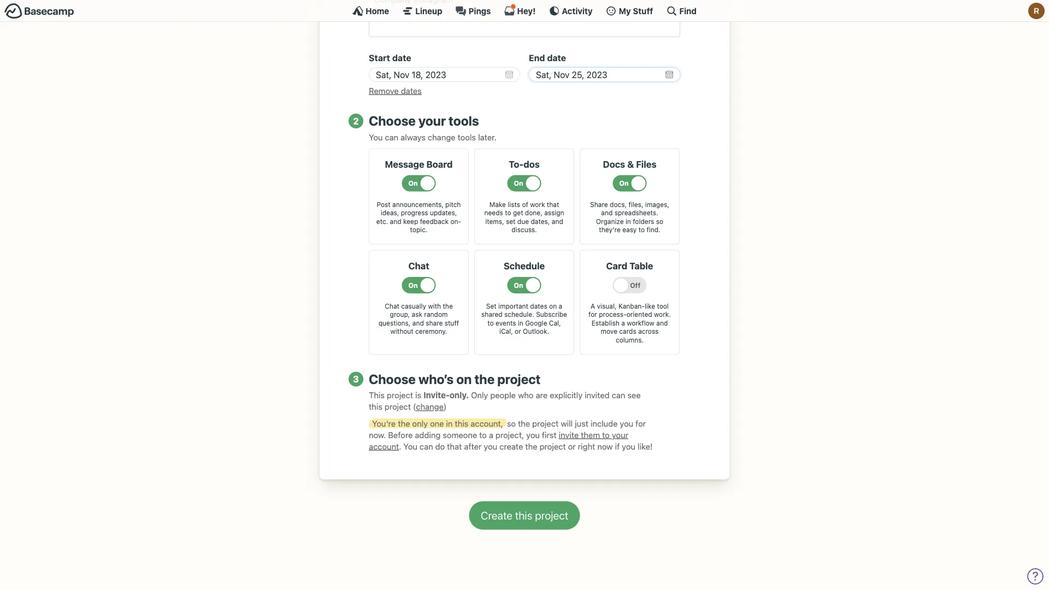 Task type: vqa. For each thing, say whether or not it's contained in the screenshot.
11:09Am Element
no



Task type: describe. For each thing, give the bounding box(es) containing it.
my stuff
[[619, 6, 654, 16]]

assign
[[545, 209, 565, 217]]

remove dates link
[[369, 86, 422, 96]]

easy
[[623, 226, 637, 234]]

needs
[[485, 209, 504, 217]]

this project is invite-only.
[[369, 391, 469, 401]]

home link
[[353, 5, 389, 16]]

0 horizontal spatial on
[[457, 372, 472, 387]]

a visual, kanban-like tool for process-oriented work. establish a workflow and move cards across columns.
[[589, 303, 671, 344]]

0 horizontal spatial your
[[419, 113, 446, 129]]

start date
[[369, 53, 412, 64]]

you can always change tools later.
[[369, 133, 497, 142]]

a inside so the project will just include you for now. before adding someone to a project, you first
[[489, 431, 494, 440]]

. you can do that after you create the project or right now if you like!
[[399, 442, 653, 452]]

1 vertical spatial change
[[416, 403, 444, 412]]

make
[[490, 201, 506, 208]]

one
[[430, 419, 444, 429]]

folders
[[633, 218, 655, 226]]

to inside make lists of work that needs to get done, assign items, set due dates, and discuss.
[[505, 209, 512, 217]]

and inside chat casually with the group, ask random questions, and share stuff without ceremony.
[[413, 320, 424, 327]]

end date
[[529, 53, 567, 64]]

activity
[[562, 6, 593, 16]]

work.
[[655, 311, 671, 319]]

you're
[[372, 419, 396, 429]]

choose date… field for start date
[[369, 68, 521, 82]]

project inside so the project will just include you for now. before adding someone to a project, you first
[[533, 419, 559, 429]]

you right if
[[622, 442, 636, 452]]

0 horizontal spatial you
[[369, 133, 383, 142]]

work
[[531, 201, 545, 208]]

project inside "only people who are explicitly invited can see this project ("
[[385, 403, 411, 412]]

chat casually with the group, ask random questions, and share stuff without ceremony.
[[379, 303, 459, 336]]

a inside 'set important dates on a shared schedule. subscribe to events in google cal, ical, or outlook.'
[[559, 303, 563, 310]]

that for do
[[447, 442, 462, 452]]

or inside 'set important dates on a shared schedule. subscribe to events in google cal, ical, or outlook.'
[[515, 328, 522, 336]]

files
[[637, 159, 657, 170]]

you're the only one in this account,
[[372, 419, 504, 429]]

set important dates on a shared schedule. subscribe to events in google cal, ical, or outlook.
[[482, 303, 568, 336]]

card
[[607, 261, 628, 272]]

visual,
[[597, 303, 617, 310]]

progress
[[401, 209, 429, 217]]

main element
[[0, 0, 1050, 22]]

the up only
[[475, 372, 495, 387]]

post
[[377, 201, 391, 208]]

make lists of work that needs to get done, assign items, set due dates, and discuss.
[[485, 201, 565, 234]]

to inside share docs, files, images, and spreadsheets. organize in folders so they're easy to find.
[[639, 226, 645, 234]]

date for end date
[[548, 53, 567, 64]]

(
[[413, 403, 416, 412]]

docs,
[[610, 201, 627, 208]]

now.
[[369, 431, 386, 440]]

always
[[401, 133, 426, 142]]

and inside make lists of work that needs to get done, assign items, set due dates, and discuss.
[[552, 218, 564, 226]]

you up . you can do that after you create the project or right now if you like!
[[527, 431, 540, 440]]

project down first
[[540, 442, 566, 452]]

now
[[598, 442, 613, 452]]

this inside "only people who are explicitly invited can see this project ("
[[369, 403, 383, 412]]

account,
[[471, 419, 504, 429]]

Add a description (optional) text field
[[369, 0, 681, 38]]

first
[[542, 431, 557, 440]]

0 vertical spatial tools
[[449, 113, 479, 129]]

discuss.
[[512, 226, 537, 234]]

only
[[413, 419, 428, 429]]

a
[[591, 303, 596, 310]]

people
[[491, 391, 516, 401]]

to inside so the project will just include you for now. before adding someone to a project, you first
[[480, 431, 487, 440]]

pings
[[469, 6, 491, 16]]

change )
[[416, 403, 447, 412]]

kanban-
[[619, 303, 645, 310]]

pings button
[[456, 5, 491, 16]]

1 vertical spatial this
[[455, 419, 469, 429]]

set
[[487, 303, 497, 310]]

1 vertical spatial tools
[[458, 133, 476, 142]]

chat for chat
[[409, 261, 430, 272]]

board
[[427, 159, 453, 170]]

stuff
[[633, 6, 654, 16]]

tool
[[658, 303, 669, 310]]

on inside 'set important dates on a shared schedule. subscribe to events in google cal, ical, or outlook.'
[[550, 303, 557, 310]]

chat for chat casually with the group, ask random questions, and share stuff without ceremony.
[[385, 303, 400, 310]]

to-
[[509, 159, 524, 170]]

items,
[[486, 218, 505, 226]]

so inside share docs, files, images, and spreadsheets. organize in folders so they're easy to find.
[[657, 218, 664, 226]]

ruby image
[[1029, 3, 1046, 19]]

random
[[425, 311, 448, 319]]

include
[[591, 419, 618, 429]]

without
[[391, 328, 414, 336]]

share docs, files, images, and spreadsheets. organize in folders so they're easy to find.
[[591, 201, 670, 234]]

hey! button
[[504, 4, 536, 16]]

your inside invite them to your account
[[612, 431, 629, 440]]

schedule
[[504, 261, 545, 272]]

share
[[591, 201, 608, 208]]

are
[[536, 391, 548, 401]]

adding
[[415, 431, 441, 440]]

switch accounts image
[[4, 3, 74, 20]]

like!
[[638, 442, 653, 452]]

invite-
[[424, 391, 450, 401]]

important
[[499, 303, 529, 310]]

lineup link
[[403, 5, 443, 16]]

)
[[444, 403, 447, 412]]

topic.
[[410, 226, 428, 234]]

group,
[[390, 311, 410, 319]]

spreadsheets.
[[615, 209, 659, 217]]

my stuff button
[[606, 5, 654, 16]]

1 vertical spatial you
[[404, 442, 418, 452]]

project left is
[[387, 391, 413, 401]]

to inside invite them to your account
[[603, 431, 610, 440]]

schedule.
[[505, 311, 535, 319]]

who
[[518, 391, 534, 401]]

dates inside 'set important dates on a shared schedule. subscribe to events in google cal, ical, or outlook.'
[[531, 303, 548, 310]]

move
[[601, 328, 618, 336]]

message board
[[385, 159, 453, 170]]

process-
[[599, 311, 627, 319]]

files,
[[629, 201, 644, 208]]



Task type: locate. For each thing, give the bounding box(es) containing it.
date right start
[[393, 53, 412, 64]]

before
[[388, 431, 413, 440]]

can down adding
[[420, 442, 433, 452]]

0 horizontal spatial dates
[[401, 86, 422, 96]]

and down the assign
[[552, 218, 564, 226]]

establish
[[592, 320, 620, 327]]

columns.
[[616, 337, 644, 344]]

oriented
[[627, 311, 653, 319]]

1 vertical spatial dates
[[531, 303, 548, 310]]

1 vertical spatial or
[[569, 442, 576, 452]]

on up only.
[[457, 372, 472, 387]]

tools left later.
[[458, 133, 476, 142]]

1 horizontal spatial that
[[547, 201, 560, 208]]

1 vertical spatial so
[[507, 419, 516, 429]]

1 horizontal spatial chat
[[409, 261, 430, 272]]

your
[[419, 113, 446, 129], [612, 431, 629, 440]]

choose who's on the project
[[369, 372, 541, 387]]

only.
[[450, 391, 469, 401]]

organize
[[597, 218, 624, 226]]

someone
[[443, 431, 477, 440]]

1 choose date… field from the left
[[369, 68, 521, 82]]

0 horizontal spatial choose date… field
[[369, 68, 521, 82]]

0 vertical spatial can
[[385, 133, 399, 142]]

2 vertical spatial a
[[489, 431, 494, 440]]

you right "after"
[[484, 442, 498, 452]]

0 horizontal spatial so
[[507, 419, 516, 429]]

like
[[645, 303, 656, 310]]

that down someone
[[447, 442, 462, 452]]

dates up 'subscribe'
[[531, 303, 548, 310]]

post announcements, pitch ideas, progress updates, etc. and keep feedback on- topic.
[[377, 201, 462, 234]]

in inside share docs, files, images, and spreadsheets. organize in folders so they're easy to find.
[[626, 218, 632, 226]]

0 vertical spatial in
[[626, 218, 632, 226]]

0 horizontal spatial chat
[[385, 303, 400, 310]]

lineup
[[416, 6, 443, 16]]

date for start date
[[393, 53, 412, 64]]

your up you can always change tools later. in the left top of the page
[[419, 113, 446, 129]]

to up "now"
[[603, 431, 610, 440]]

2 choose date… field from the left
[[529, 68, 681, 82]]

ask
[[412, 311, 423, 319]]

project
[[498, 372, 541, 387], [387, 391, 413, 401], [385, 403, 411, 412], [533, 419, 559, 429], [540, 442, 566, 452]]

1 horizontal spatial in
[[518, 320, 524, 327]]

find
[[680, 6, 697, 16]]

to down 'account,' at the bottom left of the page
[[480, 431, 487, 440]]

0 horizontal spatial in
[[447, 419, 453, 429]]

project up first
[[533, 419, 559, 429]]

invite
[[559, 431, 579, 440]]

0 horizontal spatial this
[[369, 403, 383, 412]]

0 horizontal spatial for
[[589, 311, 598, 319]]

for down a
[[589, 311, 598, 319]]

0 horizontal spatial can
[[385, 133, 399, 142]]

in
[[626, 218, 632, 226], [518, 320, 524, 327], [447, 419, 453, 429]]

None submit
[[470, 502, 580, 531]]

and down work.
[[657, 320, 668, 327]]

you right .
[[404, 442, 418, 452]]

0 vertical spatial choose
[[369, 113, 416, 129]]

can left always
[[385, 133, 399, 142]]

events
[[496, 320, 516, 327]]

and inside a visual, kanban-like tool for process-oriented work. establish a workflow and move cards across columns.
[[657, 320, 668, 327]]

or right ical,
[[515, 328, 522, 336]]

google
[[526, 320, 548, 327]]

2 date from the left
[[548, 53, 567, 64]]

so up find.
[[657, 218, 664, 226]]

tools up later.
[[449, 113, 479, 129]]

2 vertical spatial in
[[447, 419, 453, 429]]

date right end
[[548, 53, 567, 64]]

1 horizontal spatial for
[[636, 419, 647, 429]]

so inside so the project will just include you for now. before adding someone to a project, you first
[[507, 419, 516, 429]]

start
[[369, 53, 390, 64]]

0 vertical spatial chat
[[409, 261, 430, 272]]

in right one
[[447, 419, 453, 429]]

get
[[513, 209, 524, 217]]

and up organize
[[602, 209, 613, 217]]

a up 'subscribe'
[[559, 303, 563, 310]]

dates
[[401, 86, 422, 96], [531, 303, 548, 310]]

to-dos
[[509, 159, 540, 170]]

done,
[[525, 209, 543, 217]]

is
[[416, 391, 422, 401]]

shared
[[482, 311, 503, 319]]

with
[[428, 303, 441, 310]]

right
[[578, 442, 596, 452]]

to down the shared
[[488, 320, 494, 327]]

this down this
[[369, 403, 383, 412]]

2 horizontal spatial can
[[612, 391, 626, 401]]

to down the folders
[[639, 226, 645, 234]]

1 vertical spatial that
[[447, 442, 462, 452]]

the inside so the project will just include you for now. before adding someone to a project, you first
[[518, 419, 531, 429]]

1 horizontal spatial so
[[657, 218, 664, 226]]

a inside a visual, kanban-like tool for process-oriented work. establish a workflow and move cards across columns.
[[622, 320, 625, 327]]

see
[[628, 391, 641, 401]]

cards
[[620, 328, 637, 336]]

2 horizontal spatial in
[[626, 218, 632, 226]]

1 horizontal spatial or
[[569, 442, 576, 452]]

do
[[436, 442, 445, 452]]

change down invite-
[[416, 403, 444, 412]]

remove dates
[[369, 86, 422, 96]]

1 horizontal spatial can
[[420, 442, 433, 452]]

&
[[628, 159, 634, 170]]

0 horizontal spatial that
[[447, 442, 462, 452]]

and down ideas,
[[390, 218, 402, 226]]

1 vertical spatial on
[[457, 372, 472, 387]]

2
[[353, 116, 359, 126]]

after
[[464, 442, 482, 452]]

choose up this
[[369, 372, 416, 387]]

the up before
[[398, 419, 410, 429]]

to up set
[[505, 209, 512, 217]]

1 horizontal spatial on
[[550, 303, 557, 310]]

can left see at the right of page
[[612, 391, 626, 401]]

choose up always
[[369, 113, 416, 129]]

1 horizontal spatial you
[[404, 442, 418, 452]]

your up if
[[612, 431, 629, 440]]

for inside a visual, kanban-like tool for process-oriented work. establish a workflow and move cards across columns.
[[589, 311, 598, 319]]

for up like!
[[636, 419, 647, 429]]

that inside make lists of work that needs to get done, assign items, set due dates, and discuss.
[[547, 201, 560, 208]]

0 horizontal spatial date
[[393, 53, 412, 64]]

Choose date… field
[[369, 68, 521, 82], [529, 68, 681, 82]]

invite them to your account link
[[369, 431, 629, 452]]

to inside 'set important dates on a shared schedule. subscribe to events in google cal, ical, or outlook.'
[[488, 320, 494, 327]]

the up project,
[[518, 419, 531, 429]]

keep
[[404, 218, 418, 226]]

0 vertical spatial dates
[[401, 86, 422, 96]]

find button
[[667, 5, 697, 16]]

0 vertical spatial so
[[657, 218, 664, 226]]

announcements,
[[393, 201, 444, 208]]

change
[[428, 133, 456, 142], [416, 403, 444, 412]]

so
[[657, 218, 664, 226], [507, 419, 516, 429]]

images,
[[646, 201, 670, 208]]

2 horizontal spatial a
[[622, 320, 625, 327]]

change down choose your tools
[[428, 133, 456, 142]]

can
[[385, 133, 399, 142], [612, 391, 626, 401], [420, 442, 433, 452]]

in inside 'set important dates on a shared schedule. subscribe to events in google cal, ical, or outlook.'
[[518, 320, 524, 327]]

0 vertical spatial change
[[428, 133, 456, 142]]

0 vertical spatial that
[[547, 201, 560, 208]]

in down the schedule.
[[518, 320, 524, 327]]

1 vertical spatial for
[[636, 419, 647, 429]]

remove
[[369, 86, 399, 96]]

docs & files
[[603, 159, 657, 170]]

the inside chat casually with the group, ask random questions, and share stuff without ceremony.
[[443, 303, 453, 310]]

share
[[426, 320, 443, 327]]

ical,
[[500, 328, 513, 336]]

project up who
[[498, 372, 541, 387]]

1 vertical spatial a
[[622, 320, 625, 327]]

casually
[[402, 303, 427, 310]]

1 date from the left
[[393, 53, 412, 64]]

only
[[471, 391, 489, 401]]

chat inside chat casually with the group, ask random questions, and share stuff without ceremony.
[[385, 303, 400, 310]]

2 choose from the top
[[369, 372, 416, 387]]

choose date… field for end date
[[529, 68, 681, 82]]

0 vertical spatial this
[[369, 403, 383, 412]]

2 vertical spatial can
[[420, 442, 433, 452]]

1 horizontal spatial date
[[548, 53, 567, 64]]

table
[[630, 261, 654, 272]]

that
[[547, 201, 560, 208], [447, 442, 462, 452]]

and
[[602, 209, 613, 217], [390, 218, 402, 226], [552, 218, 564, 226], [413, 320, 424, 327], [657, 320, 668, 327]]

this up someone
[[455, 419, 469, 429]]

a down 'account,' at the bottom left of the page
[[489, 431, 494, 440]]

0 horizontal spatial or
[[515, 328, 522, 336]]

1 vertical spatial in
[[518, 320, 524, 327]]

and inside share docs, files, images, and spreadsheets. organize in folders so they're easy to find.
[[602, 209, 613, 217]]

my
[[619, 6, 631, 16]]

you
[[369, 133, 383, 142], [404, 442, 418, 452]]

that up the assign
[[547, 201, 560, 208]]

updates,
[[430, 209, 457, 217]]

choose for choose who's on the project
[[369, 372, 416, 387]]

you left always
[[369, 133, 383, 142]]

0 vertical spatial or
[[515, 328, 522, 336]]

chat down topic.
[[409, 261, 430, 272]]

1 vertical spatial chat
[[385, 303, 400, 310]]

the right create
[[526, 442, 538, 452]]

who's
[[419, 372, 454, 387]]

chat up group,
[[385, 303, 400, 310]]

on-
[[451, 218, 462, 226]]

1 vertical spatial choose
[[369, 372, 416, 387]]

cal,
[[550, 320, 561, 327]]

1 horizontal spatial a
[[559, 303, 563, 310]]

ideas,
[[381, 209, 399, 217]]

lists
[[508, 201, 521, 208]]

so up project,
[[507, 419, 516, 429]]

project left (
[[385, 403, 411, 412]]

1 horizontal spatial choose date… field
[[529, 68, 681, 82]]

you right the include
[[620, 419, 634, 429]]

of
[[522, 201, 529, 208]]

chat
[[409, 261, 430, 272], [385, 303, 400, 310]]

0 vertical spatial a
[[559, 303, 563, 310]]

1 horizontal spatial this
[[455, 419, 469, 429]]

can inside "only people who are explicitly invited can see this project ("
[[612, 391, 626, 401]]

only people who are explicitly invited can see this project (
[[369, 391, 641, 412]]

0 vertical spatial on
[[550, 303, 557, 310]]

change link
[[416, 403, 444, 412]]

1 vertical spatial your
[[612, 431, 629, 440]]

dates right remove at the top of the page
[[401, 86, 422, 96]]

subscribe
[[537, 311, 568, 319]]

choose your tools
[[369, 113, 479, 129]]

for inside so the project will just include you for now. before adding someone to a project, you first
[[636, 419, 647, 429]]

on up 'subscribe'
[[550, 303, 557, 310]]

or down invite
[[569, 442, 576, 452]]

and down ask
[[413, 320, 424, 327]]

choose for choose your tools
[[369, 113, 416, 129]]

1 choose from the top
[[369, 113, 416, 129]]

and inside post announcements, pitch ideas, progress updates, etc. and keep feedback on- topic.
[[390, 218, 402, 226]]

card table
[[607, 261, 654, 272]]

1 horizontal spatial your
[[612, 431, 629, 440]]

1 vertical spatial can
[[612, 391, 626, 401]]

a up cards
[[622, 320, 625, 327]]

they're
[[600, 226, 621, 234]]

a
[[559, 303, 563, 310], [622, 320, 625, 327], [489, 431, 494, 440]]

0 horizontal spatial a
[[489, 431, 494, 440]]

workflow
[[627, 320, 655, 327]]

0 vertical spatial for
[[589, 311, 598, 319]]

1 horizontal spatial dates
[[531, 303, 548, 310]]

0 vertical spatial your
[[419, 113, 446, 129]]

across
[[639, 328, 659, 336]]

0 vertical spatial you
[[369, 133, 383, 142]]

the right the with
[[443, 303, 453, 310]]

will
[[561, 419, 573, 429]]

in up easy
[[626, 218, 632, 226]]

that for work
[[547, 201, 560, 208]]

find.
[[647, 226, 661, 234]]

feedback
[[420, 218, 449, 226]]



